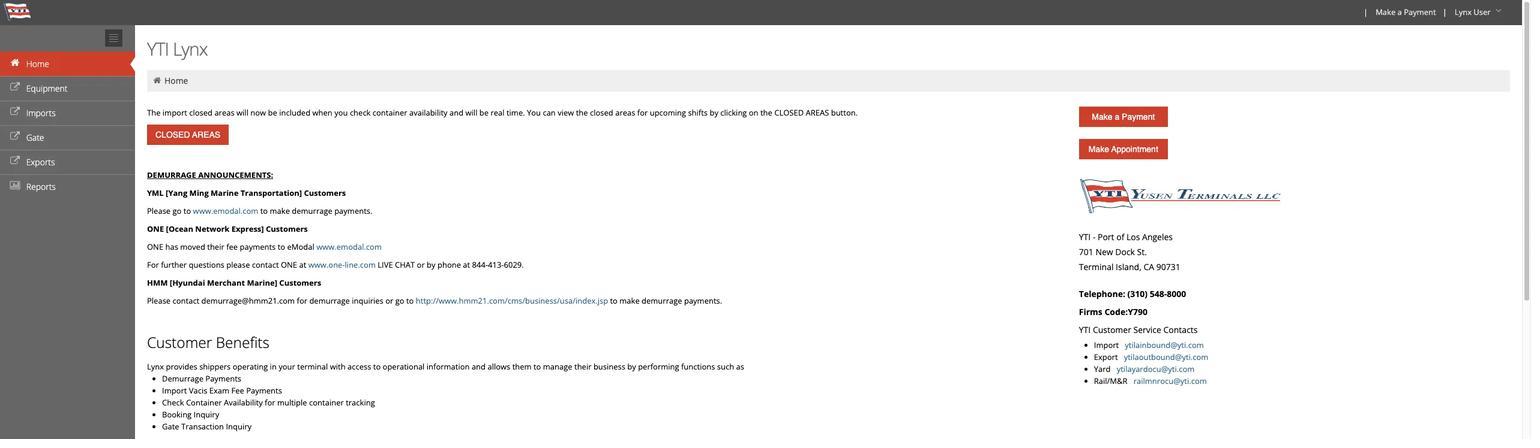 Task type: describe. For each thing, give the bounding box(es) containing it.
los
[[1127, 232, 1140, 243]]

with
[[330, 362, 345, 373]]

lynx for user
[[1455, 7, 1472, 17]]

time.
[[507, 107, 525, 118]]

0 horizontal spatial customer
[[147, 333, 212, 353]]

the import closed areas will now be included when you check container availability and will be real time.  you can view the closed areas for upcoming shifts by clicking on the closed areas button.
[[147, 107, 858, 118]]

you
[[527, 107, 541, 118]]

customer benefits
[[147, 333, 269, 353]]

chat
[[395, 260, 415, 271]]

0 vertical spatial payments.
[[334, 206, 372, 217]]

yml
[[147, 188, 164, 199]]

railmnrocu@yti.com link
[[1134, 376, 1207, 387]]

now
[[250, 107, 266, 118]]

0 vertical spatial import
[[1094, 340, 1123, 351]]

1 will from the left
[[236, 107, 248, 118]]

2 horizontal spatial by
[[710, 107, 718, 118]]

external link image for gate
[[9, 133, 21, 141]]

2 areas from the left
[[615, 107, 635, 118]]

announcements:
[[198, 170, 273, 181]]

413-
[[488, 260, 504, 271]]

network
[[195, 224, 230, 235]]

701
[[1079, 247, 1093, 258]]

ytilainbound@yti.com
[[1125, 340, 1204, 351]]

shippers
[[199, 362, 231, 373]]

express]
[[232, 224, 264, 235]]

fee
[[231, 386, 244, 397]]

1 vertical spatial make
[[620, 296, 640, 307]]

closed
[[774, 107, 804, 118]]

your
[[279, 362, 295, 373]]

1 vertical spatial payment
[[1122, 112, 1155, 122]]

1 at from the left
[[299, 260, 306, 271]]

gate inside lynx provides shippers operating in your terminal with access to operational information and allows them to manage their business by performing functions such as demurrage payments import vacis exam fee payments check container availability for multiple container tracking booking inquiry gate transaction inquiry
[[162, 422, 179, 433]]

dock
[[1115, 247, 1135, 258]]

1 vertical spatial payments
[[246, 386, 282, 397]]

1 horizontal spatial customer
[[1093, 325, 1131, 336]]

0 horizontal spatial home
[[26, 58, 49, 70]]

angeles
[[1142, 232, 1173, 243]]

contacts
[[1164, 325, 1198, 336]]

[ocean
[[166, 224, 193, 235]]

8000
[[1167, 289, 1186, 300]]

appointment
[[1111, 145, 1158, 154]]

1 horizontal spatial home image
[[152, 76, 162, 85]]

yti for yti - port of los angeles 701 new dock st. terminal island, ca 90731
[[1079, 232, 1091, 243]]

ytilayardocu@yti.com link
[[1117, 364, 1195, 375]]

yard
[[1094, 364, 1111, 375]]

view
[[558, 107, 574, 118]]

1 vertical spatial inquiry
[[226, 422, 252, 433]]

1 areas from the left
[[214, 107, 234, 118]]

0 vertical spatial make
[[1376, 7, 1396, 17]]

imports
[[26, 107, 56, 119]]

548-
[[1150, 289, 1167, 300]]

0 horizontal spatial home link
[[0, 52, 135, 76]]

1 horizontal spatial home link
[[164, 75, 188, 86]]

0 horizontal spatial make a payment link
[[1079, 107, 1168, 127]]

demurrage announcements:
[[147, 170, 273, 181]]

1 horizontal spatial contact
[[252, 260, 279, 271]]

rail/m&r
[[1094, 376, 1128, 387]]

areas
[[806, 107, 829, 118]]

1 horizontal spatial or
[[417, 260, 425, 271]]

1 vertical spatial www.emodal.com
[[316, 242, 382, 253]]

by inside lynx provides shippers operating in your terminal with access to operational information and allows them to manage their business by performing functions such as demurrage payments import vacis exam fee payments check container availability for multiple container tracking booking inquiry gate transaction inquiry
[[627, 362, 636, 373]]

for inside lynx provides shippers operating in your terminal with access to operational information and allows them to manage their business by performing functions such as demurrage payments import vacis exam fee payments check container availability for multiple container tracking booking inquiry gate transaction inquiry
[[265, 398, 275, 409]]

2 vertical spatial one
[[281, 260, 297, 271]]

yml [yang ming marine transportation] customers
[[147, 188, 346, 199]]

equipment link
[[0, 76, 135, 101]]

ytilaoutbound@yti.com link
[[1124, 352, 1208, 363]]

transaction
[[181, 422, 224, 433]]

information
[[427, 362, 470, 373]]

-
[[1093, 232, 1096, 243]]

live
[[378, 260, 393, 271]]

code:y790
[[1105, 307, 1148, 318]]

can
[[543, 107, 556, 118]]

0 horizontal spatial by
[[427, 260, 435, 271]]

0 vertical spatial customers
[[304, 188, 346, 199]]

0 horizontal spatial and
[[450, 107, 463, 118]]

1 the from the left
[[576, 107, 588, 118]]

please contact demurrage@hmm21.com for demurrage inquiries or go to http://www.hmm21.com/cms/business/usa/index.jsp to make demurrage payments.
[[147, 296, 722, 307]]

real
[[491, 107, 505, 118]]

yti for yti customer service contacts
[[1079, 325, 1091, 336]]

yti lynx
[[147, 37, 208, 61]]

button.
[[831, 107, 858, 118]]

functions
[[681, 362, 715, 373]]

1 horizontal spatial payment
[[1404, 7, 1436, 17]]

ming
[[189, 188, 209, 199]]

such
[[717, 362, 734, 373]]

0 horizontal spatial www.emodal.com
[[193, 206, 258, 217]]

[hyundai
[[170, 278, 205, 289]]

2 | from the left
[[1443, 7, 1447, 17]]

0 vertical spatial home image
[[9, 59, 21, 67]]

provides
[[166, 362, 197, 373]]

1 horizontal spatial make a payment link
[[1370, 0, 1440, 25]]

telephone:
[[1079, 289, 1125, 300]]

check
[[350, 107, 371, 118]]

0 horizontal spatial make
[[270, 206, 290, 217]]

imports link
[[0, 101, 135, 125]]

reports link
[[0, 175, 135, 199]]

business
[[594, 362, 625, 373]]

lynx user link
[[1449, 0, 1509, 25]]

(310)
[[1128, 289, 1148, 300]]

www.emodal.com link for to make demurrage payments.
[[193, 206, 258, 217]]

yti customer service contacts
[[1079, 325, 1198, 336]]

export
[[1094, 352, 1118, 363]]

when
[[312, 107, 332, 118]]

one for one [ocean network express] customers
[[147, 224, 164, 235]]

merchant
[[207, 278, 245, 289]]

hmm
[[147, 278, 168, 289]]

one has moved their fee payments to emodal www.emodal.com
[[147, 242, 382, 253]]

tracking
[[346, 398, 375, 409]]

http://www.hmm21.com/cms/business/usa/index.jsp
[[416, 296, 608, 307]]

island,
[[1116, 262, 1141, 273]]

user
[[1474, 7, 1491, 17]]

www.one-
[[308, 260, 345, 271]]

0 vertical spatial for
[[637, 107, 648, 118]]

please go to www.emodal.com to make demurrage payments.
[[147, 206, 372, 217]]

one [ocean network express] customers
[[147, 224, 308, 235]]

allows
[[488, 362, 510, 373]]

marine]
[[247, 278, 277, 289]]

1 vertical spatial lynx
[[173, 37, 208, 61]]



Task type: vqa. For each thing, say whether or not it's contained in the screenshot.
text box
no



Task type: locate. For each thing, give the bounding box(es) containing it.
1 horizontal spatial the
[[760, 107, 772, 118]]

2 horizontal spatial lynx
[[1455, 7, 1472, 17]]

6029.
[[504, 260, 524, 271]]

you
[[334, 107, 348, 118]]

0 horizontal spatial be
[[268, 107, 277, 118]]

www.emodal.com up 'www.one-line.com' link
[[316, 242, 382, 253]]

0 horizontal spatial gate
[[26, 132, 44, 143]]

0 horizontal spatial contact
[[173, 296, 199, 307]]

gate link
[[0, 125, 135, 150]]

0 horizontal spatial will
[[236, 107, 248, 118]]

emodal
[[287, 242, 314, 253]]

customers for one [ocean network express] customers
[[266, 224, 308, 235]]

1 vertical spatial make a payment
[[1092, 112, 1155, 122]]

import inside lynx provides shippers operating in your terminal with access to operational information and allows them to manage their business by performing functions such as demurrage payments import vacis exam fee payments check container availability for multiple container tracking booking inquiry gate transaction inquiry
[[162, 386, 187, 397]]

external link image inside imports link
[[9, 108, 21, 116]]

and
[[450, 107, 463, 118], [472, 362, 486, 373]]

external link image inside gate link
[[9, 133, 21, 141]]

0 vertical spatial payments
[[205, 374, 241, 385]]

payments up availability
[[246, 386, 282, 397]]

home image
[[9, 59, 21, 67], [152, 76, 162, 85]]

gate down booking
[[162, 422, 179, 433]]

ytilainbound@yti.com link
[[1125, 340, 1204, 351]]

shifts
[[688, 107, 708, 118]]

exam
[[209, 386, 229, 397]]

lynx for provides
[[147, 362, 164, 373]]

1 horizontal spatial gate
[[162, 422, 179, 433]]

0 horizontal spatial container
[[309, 398, 344, 409]]

the
[[147, 107, 161, 118]]

for left multiple
[[265, 398, 275, 409]]

please down hmm
[[147, 296, 171, 307]]

container left tracking
[[309, 398, 344, 409]]

firms code:y790
[[1079, 307, 1148, 318]]

of
[[1117, 232, 1124, 243]]

for left upcoming
[[637, 107, 648, 118]]

0 vertical spatial payment
[[1404, 7, 1436, 17]]

please
[[226, 260, 250, 271]]

0 vertical spatial make a payment
[[1376, 7, 1436, 17]]

0 horizontal spatial make a payment
[[1092, 112, 1155, 122]]

the
[[576, 107, 588, 118], [760, 107, 772, 118]]

customer up provides
[[147, 333, 212, 353]]

areas left the now
[[214, 107, 234, 118]]

1 horizontal spatial be
[[479, 107, 489, 118]]

container inside lynx provides shippers operating in your terminal with access to operational information and allows them to manage their business by performing functions such as demurrage payments import vacis exam fee payments check container availability for multiple container tracking booking inquiry gate transaction inquiry
[[309, 398, 344, 409]]

1 horizontal spatial make
[[620, 296, 640, 307]]

0 horizontal spatial |
[[1364, 7, 1368, 17]]

please for please go to
[[147, 206, 171, 217]]

external link image left imports on the top left of the page
[[9, 108, 21, 116]]

their
[[207, 242, 224, 253], [574, 362, 592, 373]]

0 horizontal spatial import
[[162, 386, 187, 397]]

1 horizontal spatial container
[[373, 107, 407, 118]]

1 be from the left
[[268, 107, 277, 118]]

please
[[147, 206, 171, 217], [147, 296, 171, 307]]

demurrage
[[162, 374, 203, 385]]

inquiries
[[352, 296, 383, 307]]

www.emodal.com link
[[193, 206, 258, 217], [316, 242, 382, 253]]

customers for hmm [hyundai merchant marine] customers
[[279, 278, 321, 289]]

payment
[[1404, 7, 1436, 17], [1122, 112, 1155, 122]]

home link down yti lynx at the left
[[164, 75, 188, 86]]

1 external link image from the top
[[9, 133, 21, 141]]

fee
[[226, 242, 238, 253]]

inquiry down availability
[[226, 422, 252, 433]]

gate up exports
[[26, 132, 44, 143]]

lynx provides shippers operating in your terminal with access to operational information and allows them to manage their business by performing functions such as demurrage payments import vacis exam fee payments check container availability for multiple container tracking booking inquiry gate transaction inquiry
[[147, 362, 744, 433]]

0 vertical spatial gate
[[26, 132, 44, 143]]

0 vertical spatial home
[[26, 58, 49, 70]]

included
[[279, 107, 310, 118]]

marine
[[211, 188, 238, 199]]

home link up 'equipment'
[[0, 52, 135, 76]]

customers right transportation] at the left top of page
[[304, 188, 346, 199]]

demurrage
[[292, 206, 332, 217], [309, 296, 350, 307], [642, 296, 682, 307]]

1 vertical spatial make
[[1092, 112, 1112, 122]]

and right availability
[[450, 107, 463, 118]]

their inside lynx provides shippers operating in your terminal with access to operational information and allows them to manage their business by performing functions such as demurrage payments import vacis exam fee payments check container availability for multiple container tracking booking inquiry gate transaction inquiry
[[574, 362, 592, 373]]

0 vertical spatial a
[[1398, 7, 1402, 17]]

1 horizontal spatial for
[[297, 296, 307, 307]]

and left allows
[[472, 362, 486, 373]]

please down yml
[[147, 206, 171, 217]]

go right inquiries
[[395, 296, 404, 307]]

0 horizontal spatial payments
[[205, 374, 241, 385]]

1 vertical spatial go
[[395, 296, 404, 307]]

benefits
[[216, 333, 269, 353]]

1 | from the left
[[1364, 7, 1368, 17]]

go
[[173, 206, 181, 217], [395, 296, 404, 307]]

performing
[[638, 362, 679, 373]]

or right inquiries
[[385, 296, 393, 307]]

container right check
[[373, 107, 407, 118]]

to
[[184, 206, 191, 217], [260, 206, 268, 217], [278, 242, 285, 253], [406, 296, 414, 307], [610, 296, 618, 307], [373, 362, 381, 373], [534, 362, 541, 373]]

home down yti lynx at the left
[[164, 75, 188, 86]]

make for make appointment link at the top right of the page
[[1089, 145, 1109, 154]]

customers down www.one-
[[279, 278, 321, 289]]

0 vertical spatial www.emodal.com
[[193, 206, 258, 217]]

2 closed from the left
[[590, 107, 613, 118]]

1 horizontal spatial closed
[[590, 107, 613, 118]]

payment up appointment
[[1122, 112, 1155, 122]]

for
[[637, 107, 648, 118], [297, 296, 307, 307], [265, 398, 275, 409]]

lynx user
[[1455, 7, 1491, 17]]

external link image inside equipment link
[[9, 83, 21, 92]]

yti inside yti - port of los angeles 701 new dock st. terminal island, ca 90731
[[1079, 232, 1091, 243]]

www.one-line.com link
[[308, 260, 376, 271]]

www.emodal.com
[[193, 206, 258, 217], [316, 242, 382, 253]]

ca
[[1144, 262, 1154, 273]]

areas left upcoming
[[615, 107, 635, 118]]

railmnrocu@yti.com
[[1134, 376, 1207, 387]]

one for one has moved their fee payments to emodal www.emodal.com
[[147, 242, 163, 253]]

www.emodal.com down marine
[[193, 206, 258, 217]]

1 vertical spatial external link image
[[9, 157, 21, 166]]

please for please contact demurrage@hmm21.com for demurrage inquiries or go to
[[147, 296, 171, 307]]

0 horizontal spatial www.emodal.com link
[[193, 206, 258, 217]]

by right shifts
[[710, 107, 718, 118]]

2 vertical spatial customers
[[279, 278, 321, 289]]

1 vertical spatial please
[[147, 296, 171, 307]]

0 horizontal spatial a
[[1115, 112, 1119, 122]]

www.emodal.com link up 'www.one-line.com' link
[[316, 242, 382, 253]]

1 horizontal spatial areas
[[615, 107, 635, 118]]

1 vertical spatial for
[[297, 296, 307, 307]]

1 closed from the left
[[189, 107, 212, 118]]

1 vertical spatial yti
[[1079, 232, 1091, 243]]

be left real
[[479, 107, 489, 118]]

be right the now
[[268, 107, 277, 118]]

1 horizontal spatial a
[[1398, 7, 1402, 17]]

the right on
[[760, 107, 772, 118]]

make a payment link
[[1370, 0, 1440, 25], [1079, 107, 1168, 127]]

has
[[165, 242, 178, 253]]

new
[[1096, 247, 1113, 258]]

by left phone
[[427, 260, 435, 271]]

0 vertical spatial by
[[710, 107, 718, 118]]

port
[[1098, 232, 1114, 243]]

0 vertical spatial container
[[373, 107, 407, 118]]

make for leftmost make a payment link
[[1092, 112, 1112, 122]]

0 horizontal spatial payment
[[1122, 112, 1155, 122]]

1 vertical spatial and
[[472, 362, 486, 373]]

export ytilaoutbound@yti.com yard ytilayardocu@yti.com rail/m&r railmnrocu@yti.com
[[1094, 352, 1208, 387]]

at down emodal
[[299, 260, 306, 271]]

external link image for equipment
[[9, 83, 21, 92]]

customers
[[304, 188, 346, 199], [266, 224, 308, 235], [279, 278, 321, 289]]

1 horizontal spatial make a payment
[[1376, 7, 1436, 17]]

contact down one has moved their fee payments to emodal www.emodal.com
[[252, 260, 279, 271]]

customers up emodal
[[266, 224, 308, 235]]

closed right import
[[189, 107, 212, 118]]

external link image for imports
[[9, 108, 21, 116]]

1 vertical spatial external link image
[[9, 108, 21, 116]]

by
[[710, 107, 718, 118], [427, 260, 435, 271], [627, 362, 636, 373]]

www.emodal.com link for one has moved their fee payments to emodal www.emodal.com
[[316, 242, 382, 253]]

booking
[[162, 410, 192, 421]]

http://www.hmm21.com/cms/business/usa/index.jsp link
[[416, 296, 608, 307]]

0 horizontal spatial home image
[[9, 59, 21, 67]]

1 horizontal spatial go
[[395, 296, 404, 307]]

0 horizontal spatial the
[[576, 107, 588, 118]]

yti for yti lynx
[[147, 37, 169, 61]]

0 vertical spatial inquiry
[[194, 410, 219, 421]]

bar chart image
[[9, 182, 21, 190]]

angle down image
[[1493, 7, 1505, 15]]

customer
[[1093, 325, 1131, 336], [147, 333, 212, 353]]

[yang
[[166, 188, 187, 199]]

www.emodal.com link down marine
[[193, 206, 258, 217]]

their right manage
[[574, 362, 592, 373]]

1 horizontal spatial by
[[627, 362, 636, 373]]

container
[[186, 398, 222, 409]]

0 horizontal spatial closed
[[189, 107, 212, 118]]

home image up equipment link
[[9, 59, 21, 67]]

0 vertical spatial contact
[[252, 260, 279, 271]]

equipment
[[26, 83, 68, 94]]

make appointment link
[[1079, 139, 1168, 160]]

for down the for further questions please contact one at www.one-line.com live chat or by phone at 844-413-6029.
[[297, 296, 307, 307]]

external link image
[[9, 83, 21, 92], [9, 108, 21, 116]]

by right business at the bottom left of page
[[627, 362, 636, 373]]

home image up the
[[152, 76, 162, 85]]

1 vertical spatial payments.
[[684, 296, 722, 307]]

payments up exam
[[205, 374, 241, 385]]

import up 'check'
[[162, 386, 187, 397]]

external link image left 'equipment'
[[9, 83, 21, 92]]

external link image for exports
[[9, 157, 21, 166]]

customer down firms code:y790
[[1093, 325, 1131, 336]]

0 vertical spatial external link image
[[9, 83, 21, 92]]

0 vertical spatial please
[[147, 206, 171, 217]]

in
[[270, 362, 277, 373]]

or right chat
[[417, 260, 425, 271]]

2 please from the top
[[147, 296, 171, 307]]

1 horizontal spatial home
[[164, 75, 188, 86]]

transportation]
[[240, 188, 302, 199]]

and inside lynx provides shippers operating in your terminal with access to operational information and allows them to manage their business by performing functions such as demurrage payments import vacis exam fee payments check container availability for multiple container tracking booking inquiry gate transaction inquiry
[[472, 362, 486, 373]]

1 external link image from the top
[[9, 83, 21, 92]]

home
[[26, 58, 49, 70], [164, 75, 188, 86]]

service
[[1134, 325, 1161, 336]]

them
[[512, 362, 532, 373]]

0 vertical spatial external link image
[[9, 133, 21, 141]]

0 horizontal spatial areas
[[214, 107, 234, 118]]

2 external link image from the top
[[9, 157, 21, 166]]

0 horizontal spatial inquiry
[[194, 410, 219, 421]]

go down [yang
[[173, 206, 181, 217]]

at left 844-
[[463, 260, 470, 271]]

areas
[[214, 107, 234, 118], [615, 107, 635, 118]]

hmm [hyundai merchant marine] customers
[[147, 278, 321, 289]]

0 horizontal spatial lynx
[[147, 362, 164, 373]]

2 will from the left
[[465, 107, 477, 118]]

None submit
[[147, 125, 229, 145]]

2 the from the left
[[760, 107, 772, 118]]

terminal
[[297, 362, 328, 373]]

moved
[[180, 242, 205, 253]]

or
[[417, 260, 425, 271], [385, 296, 393, 307]]

at
[[299, 260, 306, 271], [463, 260, 470, 271]]

1 vertical spatial a
[[1115, 112, 1119, 122]]

0 horizontal spatial go
[[173, 206, 181, 217]]

2 at from the left
[[463, 260, 470, 271]]

multiple
[[277, 398, 307, 409]]

1 vertical spatial or
[[385, 296, 393, 307]]

one down emodal
[[281, 260, 297, 271]]

0 vertical spatial www.emodal.com link
[[193, 206, 258, 217]]

payment left lynx user
[[1404, 7, 1436, 17]]

inquiry down container
[[194, 410, 219, 421]]

1 vertical spatial one
[[147, 242, 163, 253]]

1 horizontal spatial at
[[463, 260, 470, 271]]

home up 'equipment'
[[26, 58, 49, 70]]

home link
[[0, 52, 135, 76], [164, 75, 188, 86]]

their left fee
[[207, 242, 224, 253]]

2 vertical spatial by
[[627, 362, 636, 373]]

1 vertical spatial gate
[[162, 422, 179, 433]]

1 vertical spatial container
[[309, 398, 344, 409]]

external link image inside exports link
[[9, 157, 21, 166]]

1 horizontal spatial import
[[1094, 340, 1123, 351]]

2 vertical spatial yti
[[1079, 325, 1091, 336]]

1 horizontal spatial will
[[465, 107, 477, 118]]

the right view
[[576, 107, 588, 118]]

terminal
[[1079, 262, 1114, 273]]

one left "has" on the left bottom of page
[[147, 242, 163, 253]]

1 horizontal spatial www.emodal.com
[[316, 242, 382, 253]]

closed right view
[[590, 107, 613, 118]]

1 horizontal spatial payments.
[[684, 296, 722, 307]]

will left the now
[[236, 107, 248, 118]]

0 horizontal spatial their
[[207, 242, 224, 253]]

1 vertical spatial import
[[162, 386, 187, 397]]

0 horizontal spatial payments.
[[334, 206, 372, 217]]

availability
[[224, 398, 263, 409]]

1 vertical spatial www.emodal.com link
[[316, 242, 382, 253]]

lynx inside lynx provides shippers operating in your terminal with access to operational information and allows them to manage their business by performing functions such as demurrage payments import vacis exam fee payments check container availability for multiple container tracking booking inquiry gate transaction inquiry
[[147, 362, 164, 373]]

2 external link image from the top
[[9, 108, 21, 116]]

operational
[[383, 362, 425, 373]]

manage
[[543, 362, 572, 373]]

1 vertical spatial their
[[574, 362, 592, 373]]

90731
[[1156, 262, 1180, 273]]

1 vertical spatial by
[[427, 260, 435, 271]]

telephone: (310) 548-8000
[[1079, 289, 1186, 300]]

import up export on the bottom
[[1094, 340, 1123, 351]]

make
[[270, 206, 290, 217], [620, 296, 640, 307]]

2 vertical spatial make
[[1089, 145, 1109, 154]]

1 vertical spatial customers
[[266, 224, 308, 235]]

0 vertical spatial their
[[207, 242, 224, 253]]

1 horizontal spatial lynx
[[173, 37, 208, 61]]

external link image
[[9, 133, 21, 141], [9, 157, 21, 166]]

payments
[[240, 242, 276, 253]]

will left real
[[465, 107, 477, 118]]

one left the [ocean
[[147, 224, 164, 235]]

make
[[1376, 7, 1396, 17], [1092, 112, 1112, 122], [1089, 145, 1109, 154]]

make appointment
[[1089, 145, 1158, 154]]

st.
[[1137, 247, 1147, 258]]

1 vertical spatial contact
[[173, 296, 199, 307]]

2 be from the left
[[479, 107, 489, 118]]

contact down '[hyundai'
[[173, 296, 199, 307]]

0 vertical spatial and
[[450, 107, 463, 118]]

1 please from the top
[[147, 206, 171, 217]]



